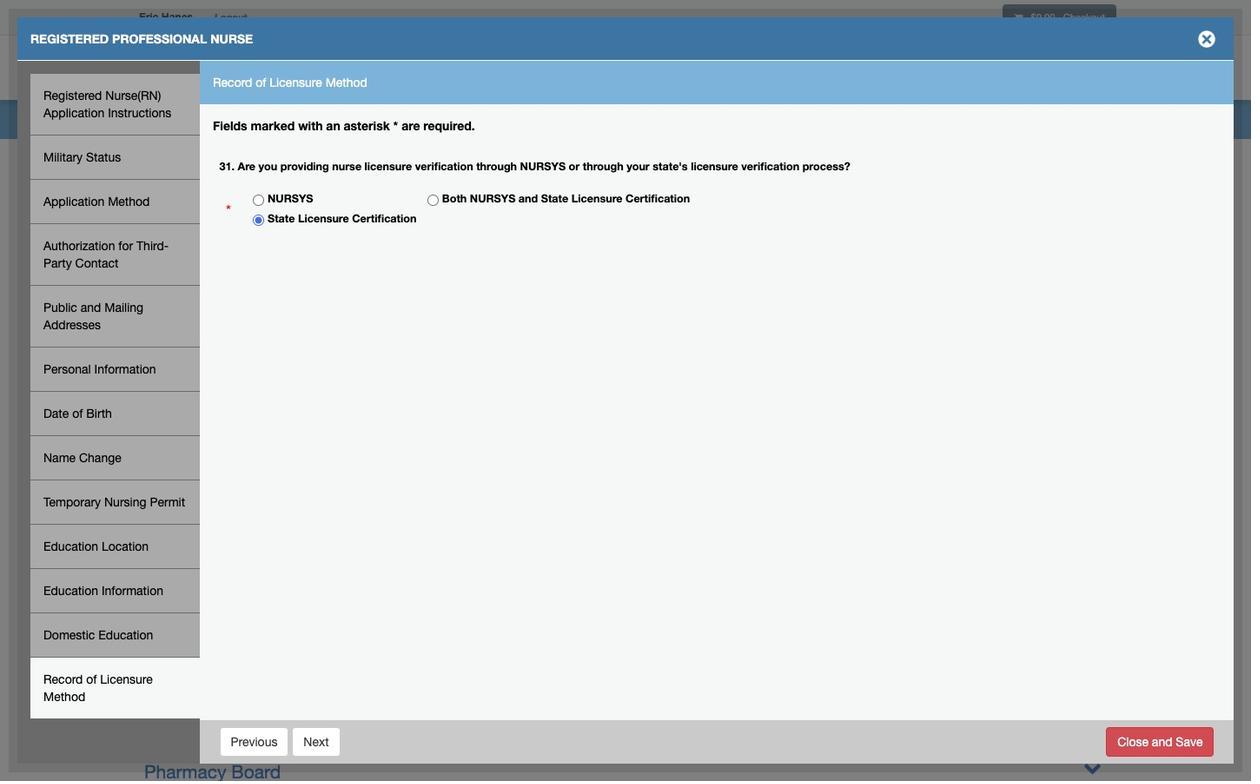Task type: locate. For each thing, give the bounding box(es) containing it.
status
[[86, 150, 121, 164]]

1 vertical spatial record
[[43, 673, 83, 687]]

1 horizontal spatial licensure
[[691, 160, 739, 173]]

NURSYS radio
[[253, 195, 264, 206]]

0 vertical spatial therapy
[[223, 426, 290, 447]]

2 start from the top
[[136, 610, 162, 624]]

chevron down image
[[1084, 730, 1102, 748], [1084, 759, 1102, 777]]

surgeon
[[372, 455, 441, 475]]

and down 31. are you providing nurse licensure verification through nursys or through your state's licensure verification process?
[[519, 193, 538, 206]]

state down 31. are you providing nurse licensure verification through nursys or through your state's licensure verification process?
[[541, 193, 569, 206]]

2 medical from the top
[[144, 483, 209, 504]]

0 vertical spatial application
[[43, 106, 105, 120]]

0 vertical spatial and
[[519, 193, 538, 206]]

occupational therapy board link
[[144, 730, 1102, 754]]

licensure
[[365, 160, 412, 173], [691, 160, 739, 173]]

verification
[[415, 160, 473, 173], [742, 160, 800, 173]]

record of licensure method
[[213, 76, 368, 90], [43, 673, 153, 704]]

nursing
[[104, 495, 146, 509], [144, 512, 208, 533]]

through right or
[[583, 160, 624, 173]]

&
[[405, 311, 416, 332], [400, 369, 411, 389], [356, 455, 367, 475], [446, 455, 458, 475], [348, 512, 359, 533]]

checkout
[[1064, 11, 1106, 23]]

1 vertical spatial information
[[102, 584, 163, 598]]

* up "accounting board" link
[[226, 202, 231, 219]]

and up "addresses"
[[81, 301, 101, 315]]

of down domestic education
[[86, 673, 97, 687]]

liability
[[210, 397, 271, 418]]

* left are
[[393, 118, 398, 133]]

0 vertical spatial information
[[94, 362, 156, 376]]

alarm
[[416, 369, 463, 389]]

licensure right the nurse
[[365, 160, 412, 173]]

medical board (physician & surgeon & chiropractor) link
[[144, 455, 570, 475]]

0 vertical spatial state
[[541, 193, 569, 206]]

1 horizontal spatial verification
[[742, 160, 800, 173]]

1 vertical spatial education
[[43, 584, 98, 598]]

2 through from the left
[[583, 160, 624, 173]]

0 horizontal spatial licensure
[[365, 160, 412, 173]]

0 horizontal spatial method
[[43, 690, 85, 704]]

1 application from the top
[[43, 106, 105, 120]]

registered nurse(rn) application instructions
[[43, 89, 171, 120]]

occupational therapy board
[[144, 733, 379, 754]]

dental board link
[[144, 340, 251, 361]]

cosmetology,
[[208, 311, 320, 332]]

certification
[[626, 193, 690, 206], [352, 212, 417, 226]]

birth
[[86, 407, 112, 421]]

information down dental
[[94, 362, 156, 376]]

1 vertical spatial application
[[43, 195, 105, 209]]

0 horizontal spatial *
[[226, 202, 231, 219]]

are
[[238, 160, 256, 173]]

1 vertical spatial record of licensure method
[[43, 673, 153, 704]]

1 vertical spatial certification
[[352, 212, 417, 226]]

*
[[393, 118, 398, 133], [226, 202, 231, 219]]

1 horizontal spatial nursys
[[470, 193, 516, 206]]

certification down the nurse
[[352, 212, 417, 226]]

application inside registered nurse(rn) application instructions
[[43, 106, 105, 120]]

method up fields marked with an asterisk * are required. at left top
[[326, 76, 368, 90]]

2 horizontal spatial of
[[256, 76, 266, 90]]

domestic
[[43, 628, 95, 642]]

nurse(rn)
[[105, 89, 161, 103]]

limited
[[144, 397, 204, 418]]

nursys
[[520, 160, 566, 173], [268, 193, 313, 206], [470, 193, 516, 206]]

providing
[[281, 160, 329, 173]]

account
[[928, 63, 978, 76]]

state
[[541, 193, 569, 206], [268, 212, 295, 226]]

3 start from the top
[[136, 637, 162, 651]]

record of licensure method down domestic education
[[43, 673, 153, 704]]

verification left process?
[[742, 160, 800, 173]]

verification up both
[[415, 160, 473, 173]]

(rn,
[[267, 512, 302, 533]]

public
[[43, 301, 77, 315]]

state's
[[653, 160, 688, 173]]

0 horizontal spatial verification
[[415, 160, 473, 173]]

2 vertical spatial method
[[43, 690, 85, 704]]

nursys right nursys radio on the top of the page
[[268, 193, 313, 206]]

start for first start link from the bottom of the page
[[136, 664, 162, 678]]

0 horizontal spatial and
[[81, 301, 101, 315]]

application
[[43, 106, 105, 120], [43, 195, 105, 209]]

state right the state licensure certification radio on the left of page
[[268, 212, 295, 226]]

nurse
[[210, 31, 253, 46]]

0 horizontal spatial of
[[72, 407, 83, 421]]

& right surgeon on the bottom of the page
[[446, 455, 458, 475]]

nursys right both
[[470, 193, 516, 206]]

4 start from the top
[[136, 664, 162, 678]]

record up fields on the top left
[[213, 76, 252, 90]]

logout link
[[202, 0, 261, 35]]

for
[[118, 239, 133, 253]]

method down domestic
[[43, 690, 85, 704]]

dental
[[144, 340, 197, 361]]

1 horizontal spatial of
[[86, 673, 97, 687]]

registered professional nurse
[[30, 31, 253, 46]]

$0.00
[[1031, 11, 1056, 23]]

2 licensure from the left
[[691, 160, 739, 173]]

start for 3rd start link from the top
[[136, 637, 162, 651]]

education up domestic
[[43, 584, 98, 598]]

information
[[94, 362, 156, 376], [102, 584, 163, 598]]

asterisk
[[344, 118, 390, 133]]

of right date
[[72, 407, 83, 421]]

0 vertical spatial certification
[[626, 193, 690, 206]]

0 vertical spatial of
[[256, 76, 266, 90]]

licensure
[[270, 76, 322, 90], [572, 193, 623, 206], [298, 212, 349, 226], [100, 673, 153, 687]]

medical
[[144, 455, 209, 475], [144, 483, 209, 504]]

1 horizontal spatial and
[[519, 193, 538, 206]]

0 vertical spatial record of licensure method
[[213, 76, 368, 90]]

0 horizontal spatial through
[[476, 160, 517, 173]]

domestic education
[[43, 628, 153, 642]]

record of licensure method up marked
[[213, 76, 368, 90]]

2 vertical spatial of
[[86, 673, 97, 687]]

licensure right state's
[[691, 160, 739, 173]]

authorization
[[43, 239, 115, 253]]

online
[[1006, 63, 1044, 76]]

0 vertical spatial record
[[213, 76, 252, 90]]

1 chevron down image from the top
[[1084, 730, 1102, 748]]

method up the for
[[108, 195, 150, 209]]

education information
[[43, 584, 163, 598]]

nursing down permit
[[144, 512, 208, 533]]

1 vertical spatial therapy
[[258, 733, 324, 754]]

application method
[[43, 195, 150, 209]]

1 vertical spatial medical
[[144, 483, 209, 504]]

licensure down or
[[572, 193, 623, 206]]

1 vertical spatial state
[[268, 212, 295, 226]]

certification down state's
[[626, 193, 690, 206]]

0 vertical spatial method
[[326, 76, 368, 90]]

and
[[519, 193, 538, 206], [81, 301, 101, 315]]

1 horizontal spatial record of licensure method
[[213, 76, 368, 90]]

permit
[[150, 495, 185, 509]]

& right 'lpn' at the left of page
[[348, 512, 359, 533]]

nursing left permit
[[104, 495, 146, 509]]

State Licensure Certification radio
[[253, 215, 264, 226]]

agency
[[231, 282, 292, 303]]

0 vertical spatial education
[[43, 540, 98, 554]]

2 horizontal spatial nursys
[[520, 160, 566, 173]]

& left nail
[[405, 311, 416, 332]]

therapy inside the accounting board architecture board collection agency board barber, cosmetology, esthetics & nail technology board dental board detective, security, fingerprint & alarm contractor board limited liability company massage therapy board medical board (physician & surgeon & chiropractor) medical corporation
[[223, 426, 290, 447]]

state licensure certification
[[268, 212, 417, 226]]

0 horizontal spatial record
[[43, 673, 83, 687]]

temporary nursing permit
[[43, 495, 185, 509]]

of up marked
[[256, 76, 266, 90]]

start for 2nd start link from the top
[[136, 610, 162, 624]]

information for education information
[[102, 584, 163, 598]]

limited liability company link
[[144, 397, 356, 418]]

your
[[627, 160, 650, 173]]

0 vertical spatial medical
[[144, 455, 209, 475]]

1 vertical spatial chevron down image
[[1084, 759, 1102, 777]]

record down domestic
[[43, 673, 83, 687]]

massage
[[144, 426, 218, 447]]

1 vertical spatial and
[[81, 301, 101, 315]]

information down "location"
[[102, 584, 163, 598]]

1 horizontal spatial state
[[541, 193, 569, 206]]

through up both nursys and state licensure certification
[[476, 160, 517, 173]]

therapy
[[223, 426, 290, 447], [258, 733, 324, 754]]

None button
[[219, 727, 289, 757], [292, 727, 340, 757], [1107, 727, 1215, 757], [219, 727, 289, 757], [292, 727, 340, 757], [1107, 727, 1215, 757]]

nursys left or
[[520, 160, 566, 173]]

1 start from the top
[[136, 583, 162, 597]]

31.
[[219, 160, 235, 173]]

0 horizontal spatial certification
[[352, 212, 417, 226]]

record
[[213, 76, 252, 90], [43, 673, 83, 687]]

education down "education information"
[[98, 628, 153, 642]]

date
[[43, 407, 69, 421]]

education
[[43, 540, 98, 554], [43, 584, 98, 598], [98, 628, 153, 642]]

of
[[256, 76, 266, 90], [72, 407, 83, 421], [86, 673, 97, 687]]

education location
[[43, 540, 149, 554]]

1 horizontal spatial *
[[393, 118, 398, 133]]

eric
[[139, 10, 159, 23]]

1 vertical spatial *
[[226, 202, 231, 219]]

education down temporary
[[43, 540, 98, 554]]

1 horizontal spatial method
[[108, 195, 150, 209]]

0 vertical spatial chevron down image
[[1084, 730, 1102, 748]]

apn)
[[364, 512, 406, 533]]

fingerprint
[[307, 369, 394, 389]]

application up authorization
[[43, 195, 105, 209]]

chiropractor)
[[463, 455, 570, 475]]

2 vertical spatial education
[[98, 628, 153, 642]]

1 horizontal spatial through
[[583, 160, 624, 173]]

start link
[[136, 583, 162, 597], [136, 610, 162, 624], [136, 637, 162, 651], [136, 664, 162, 678]]

application down the registered
[[43, 106, 105, 120]]

2 horizontal spatial method
[[326, 76, 368, 90]]



Task type: vqa. For each thing, say whether or not it's contained in the screenshot.
Date of Birth
yes



Task type: describe. For each thing, give the bounding box(es) containing it.
of inside record of licensure method
[[86, 673, 97, 687]]

0 vertical spatial *
[[393, 118, 398, 133]]

both
[[442, 193, 467, 206]]

0 vertical spatial nursing
[[104, 495, 146, 509]]

required.
[[424, 118, 475, 133]]

home link
[[837, 39, 895, 100]]

chevron down image inside occupational therapy board link
[[1084, 730, 1102, 748]]

fields marked with an asterisk * are required.
[[213, 118, 475, 133]]

marked
[[251, 118, 295, 133]]

Both NURSYS and State Licensure Certification radio
[[428, 195, 439, 206]]

collection agency board link
[[144, 282, 347, 303]]

& left alarm
[[400, 369, 411, 389]]

both nursys and state licensure certification
[[442, 193, 690, 206]]

date of birth
[[43, 407, 112, 421]]

1 vertical spatial of
[[72, 407, 83, 421]]

security,
[[231, 369, 301, 389]]

name
[[43, 451, 76, 465]]

close window image
[[1193, 25, 1221, 53]]

professional
[[112, 31, 207, 46]]

nurse
[[332, 160, 362, 173]]

public and mailing addresses
[[43, 301, 144, 332]]

accounting board architecture board collection agency board barber, cosmetology, esthetics & nail technology board dental board detective, security, fingerprint & alarm contractor board limited liability company massage therapy board medical board (physician & surgeon & chiropractor) medical corporation
[[144, 225, 610, 504]]

board inside occupational therapy board link
[[329, 733, 379, 754]]

corporation
[[214, 483, 311, 504]]

lpn
[[308, 512, 343, 533]]

education for education location
[[43, 540, 98, 554]]

2 application from the top
[[43, 195, 105, 209]]

1 start link from the top
[[136, 583, 162, 597]]

education for education information
[[43, 584, 98, 598]]

mailing
[[105, 301, 144, 315]]

1 vertical spatial method
[[108, 195, 150, 209]]

instructions
[[108, 106, 171, 120]]

third-
[[137, 239, 169, 253]]

services
[[1046, 63, 1096, 76]]

barber,
[[144, 311, 203, 332]]

record inside record of licensure method
[[43, 673, 83, 687]]

1 licensure from the left
[[365, 160, 412, 173]]

online services link
[[992, 39, 1121, 100]]

(physician
[[268, 455, 351, 475]]

location
[[102, 540, 149, 554]]

2 chevron down image from the top
[[1084, 759, 1102, 777]]

hanes
[[161, 10, 193, 23]]

detective, security, fingerprint & alarm contractor board link
[[144, 369, 610, 389]]

0 horizontal spatial state
[[268, 212, 295, 226]]

my account
[[909, 63, 978, 76]]

31. are you providing nurse licensure verification through nursys or through your state's licensure verification process?
[[219, 160, 851, 173]]

with
[[298, 118, 323, 133]]

1 vertical spatial nursing
[[144, 512, 208, 533]]

1 verification from the left
[[415, 160, 473, 173]]

nursing board (rn, lpn & apn) link
[[144, 512, 406, 533]]

1 horizontal spatial record
[[213, 76, 252, 90]]

you
[[259, 160, 278, 173]]

name change
[[43, 451, 121, 465]]

contractor
[[469, 369, 556, 389]]

process?
[[803, 160, 851, 173]]

3 start link from the top
[[136, 637, 162, 651]]

military
[[43, 150, 83, 164]]

licensure down domestic education
[[100, 673, 153, 687]]

information for personal information
[[94, 362, 156, 376]]

contact
[[75, 256, 119, 270]]

2 verification from the left
[[742, 160, 800, 173]]

1 horizontal spatial certification
[[626, 193, 690, 206]]

illinois department of financial and professional regulation image
[[130, 39, 527, 95]]

addresses
[[43, 318, 101, 332]]

licensure up with
[[270, 76, 322, 90]]

massage therapy board link
[[144, 426, 344, 447]]

architecture
[[144, 254, 243, 275]]

& left surgeon on the bottom of the page
[[356, 455, 367, 475]]

fields
[[213, 118, 247, 133]]

change
[[79, 451, 121, 465]]

start for fourth start link from the bottom of the page
[[136, 583, 162, 597]]

accounting board link
[[144, 225, 291, 246]]

my
[[909, 63, 925, 76]]

or
[[569, 160, 580, 173]]

an
[[326, 118, 340, 133]]

architecture board link
[[144, 254, 297, 275]]

shopping cart image
[[1014, 13, 1023, 23]]

4 start link from the top
[[136, 664, 162, 678]]

home
[[851, 63, 881, 76]]

registered
[[43, 89, 102, 103]]

0 horizontal spatial record of licensure method
[[43, 673, 153, 704]]

collection
[[144, 282, 226, 303]]

licensure down providing
[[298, 212, 349, 226]]

esthetics
[[325, 311, 400, 332]]

1 through from the left
[[476, 160, 517, 173]]

are
[[402, 118, 420, 133]]

2 start link from the top
[[136, 610, 162, 624]]

party
[[43, 256, 72, 270]]

and inside public and mailing addresses
[[81, 301, 101, 315]]

personal information
[[43, 362, 156, 376]]

detective,
[[144, 369, 226, 389]]

authorization for third- party contact
[[43, 239, 169, 270]]

1 medical from the top
[[144, 455, 209, 475]]

temporary
[[43, 495, 101, 509]]

military status
[[43, 150, 121, 164]]

company
[[276, 397, 356, 418]]

barber, cosmetology, esthetics & nail technology board link
[[144, 311, 605, 332]]

online services
[[1006, 63, 1099, 76]]

nursing board (rn, lpn & apn)
[[144, 512, 406, 533]]

accounting
[[144, 225, 237, 246]]

registered
[[30, 31, 109, 46]]

nail
[[422, 311, 453, 332]]

technology
[[458, 311, 551, 332]]

0 horizontal spatial nursys
[[268, 193, 313, 206]]

eric hanes
[[139, 10, 193, 23]]



